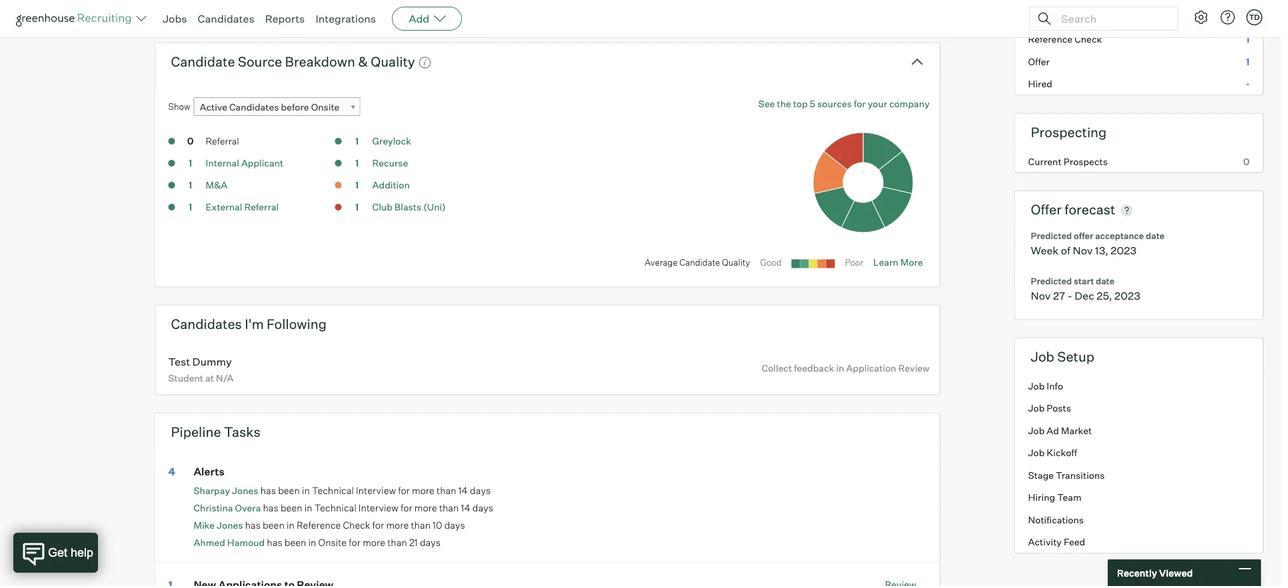Task type: vqa. For each thing, say whether or not it's contained in the screenshot.
TEST DUMTWO
no



Task type: describe. For each thing, give the bounding box(es) containing it.
external
[[206, 202, 242, 213]]

recurse link
[[372, 157, 408, 169]]

m&a
[[206, 180, 228, 191]]

check inside sharpay jones has been in technical interview for more than 14 days christina overa has been in technical interview for more than 14 days mike jones has been in reference check for more than 10 days ahmed hamoud has been in onsite for more than 21 days
[[343, 520, 370, 532]]

test dummy student at n/a
[[168, 356, 234, 385]]

Search text field
[[1058, 9, 1166, 28]]

at
[[205, 373, 214, 385]]

offer for offer
[[1029, 56, 1050, 67]]

learn
[[874, 257, 899, 269]]

application
[[847, 363, 897, 375]]

blasts
[[395, 202, 422, 213]]

addition link
[[372, 180, 410, 191]]

club blasts (uni) link
[[372, 202, 446, 213]]

active
[[200, 101, 227, 113]]

prospecting
[[1031, 124, 1107, 140]]

greenhouse recruiting image
[[16, 11, 136, 27]]

setup
[[1058, 349, 1095, 365]]

recently
[[1118, 568, 1158, 579]]

date inside predicted start date nov 27 - dec 25, 2023
[[1096, 276, 1115, 287]]

dec
[[1075, 289, 1095, 303]]

been up hamoud
[[263, 520, 285, 532]]

been right sharpay jones link
[[278, 485, 300, 497]]

dummy
[[192, 356, 232, 369]]

stage transitions
[[1029, 470, 1105, 482]]

collect feedback in application review
[[762, 363, 930, 375]]

job posts
[[1029, 403, 1072, 415]]

sharpay jones link
[[194, 486, 258, 497]]

posts
[[1047, 403, 1072, 415]]

jobs
[[163, 12, 187, 25]]

learn more
[[874, 257, 923, 269]]

been right hamoud
[[285, 537, 306, 549]]

stage transitions link
[[1015, 465, 1264, 487]]

2023 for nov 27 - dec 25, 2023
[[1115, 289, 1141, 303]]

hiring
[[1029, 492, 1056, 504]]

candidates for candidates i'm following
[[171, 316, 242, 333]]

1 vertical spatial 14
[[461, 503, 471, 515]]

stage
[[1029, 470, 1054, 482]]

job ad market
[[1029, 425, 1092, 437]]

the
[[777, 98, 791, 110]]

company
[[890, 98, 930, 110]]

4 link
[[168, 466, 192, 479]]

review
[[899, 363, 930, 375]]

mike jones link
[[194, 520, 243, 532]]

candidate source data is not real-time. data may take up to two days to reflect accurately. image
[[419, 56, 432, 69]]

1 vertical spatial technical
[[315, 503, 357, 515]]

0 horizontal spatial referral
[[206, 135, 239, 147]]

1 horizontal spatial check
[[1075, 33, 1102, 45]]

show
[[168, 101, 190, 112]]

5
[[810, 98, 816, 110]]

prospects
[[1064, 156, 1108, 167]]

addition
[[372, 180, 410, 191]]

current
[[1029, 156, 1062, 167]]

greylock link
[[372, 135, 411, 147]]

job for job kickoff
[[1029, 448, 1045, 459]]

breakdown
[[285, 53, 355, 70]]

job info
[[1029, 381, 1064, 392]]

has up overa
[[261, 485, 276, 497]]

td button
[[1244, 7, 1266, 28]]

acceptance
[[1096, 231, 1144, 242]]

reports
[[265, 12, 305, 25]]

club
[[372, 202, 393, 213]]

average
[[645, 258, 678, 268]]

test
[[168, 356, 190, 369]]

m&a link
[[206, 180, 228, 191]]

collect
[[762, 363, 792, 375]]

club blasts (uni)
[[372, 202, 446, 213]]

recently viewed
[[1118, 568, 1193, 579]]

0 vertical spatial jones
[[232, 486, 258, 497]]

pipeline tasks
[[171, 424, 261, 441]]

active candidates before onsite link
[[194, 97, 360, 117]]

predicted offer acceptance date week of nov 13, 2023
[[1031, 231, 1165, 258]]

td
[[1250, 13, 1260, 22]]

0 horizontal spatial quality
[[371, 53, 415, 70]]

10
[[433, 520, 442, 532]]

1 link for greylock
[[344, 135, 370, 150]]

0 horizontal spatial 0
[[187, 135, 194, 147]]

predicted start date nov 27 - dec 25, 2023
[[1031, 276, 1141, 303]]

1 link for m&a
[[177, 179, 204, 194]]

feedback
[[794, 363, 835, 375]]

activity feed
[[1029, 537, 1086, 549]]

more
[[901, 257, 923, 269]]

greylock
[[372, 135, 411, 147]]

(uni)
[[424, 202, 446, 213]]

- inside predicted start date nov 27 - dec 25, 2023
[[1068, 289, 1073, 303]]

market
[[1062, 425, 1092, 437]]

0 vertical spatial onsite
[[311, 101, 340, 113]]

candidates i'm following
[[171, 316, 327, 333]]

configure image
[[1194, 9, 1210, 25]]

learn more link
[[874, 257, 923, 269]]

1 horizontal spatial 0
[[1244, 156, 1250, 167]]

week
[[1031, 244, 1059, 258]]

external referral link
[[206, 202, 279, 213]]

2023 for week of nov 13, 2023
[[1111, 244, 1137, 258]]

pipeline
[[171, 424, 221, 441]]

predicted for 27
[[1031, 276, 1072, 287]]

candidates for candidates link
[[198, 12, 254, 25]]

add button
[[392, 7, 462, 31]]



Task type: locate. For each thing, give the bounding box(es) containing it.
job left ad
[[1029, 425, 1045, 437]]

hiring team link
[[1015, 487, 1264, 509]]

1 vertical spatial offer
[[1031, 202, 1062, 218]]

1 vertical spatial nov
[[1031, 289, 1051, 303]]

activity
[[1029, 537, 1062, 549]]

team
[[1058, 492, 1082, 504]]

integrations link
[[316, 12, 376, 25]]

offer
[[1029, 56, 1050, 67], [1031, 202, 1062, 218]]

sharpay jones has been in technical interview for more than 14 days christina overa has been in technical interview for more than 14 days mike jones has been in reference check for more than 10 days ahmed hamoud has been in onsite for more than 21 days
[[194, 485, 493, 549]]

job inside "link"
[[1029, 425, 1045, 437]]

predicted inside predicted start date nov 27 - dec 25, 2023
[[1031, 276, 1072, 287]]

job for job info
[[1029, 381, 1045, 392]]

referral up internal
[[206, 135, 239, 147]]

date inside predicted offer acceptance date week of nov 13, 2023
[[1146, 231, 1165, 242]]

has down overa
[[245, 520, 261, 532]]

check
[[1075, 33, 1102, 45], [343, 520, 370, 532]]

0 horizontal spatial check
[[343, 520, 370, 532]]

1 link for club blasts (uni)
[[344, 201, 370, 216]]

0 vertical spatial candidate
[[171, 53, 235, 70]]

current prospects
[[1029, 156, 1108, 167]]

candidate right average
[[680, 258, 720, 268]]

job left the info
[[1029, 381, 1045, 392]]

internal applicant
[[206, 157, 284, 169]]

predicted for week
[[1031, 231, 1072, 242]]

job setup
[[1031, 349, 1095, 365]]

1 vertical spatial -
[[1068, 289, 1073, 303]]

job up stage
[[1029, 448, 1045, 459]]

quality left good
[[722, 258, 750, 268]]

quality right &
[[371, 53, 415, 70]]

activity feed link
[[1015, 532, 1264, 554]]

following
[[267, 316, 327, 333]]

td button
[[1247, 9, 1263, 25]]

job
[[1031, 349, 1055, 365], [1029, 381, 1045, 392], [1029, 403, 1045, 415], [1029, 425, 1045, 437], [1029, 448, 1045, 459]]

1 horizontal spatial reference
[[1029, 33, 1073, 45]]

0 horizontal spatial date
[[1096, 276, 1115, 287]]

14
[[459, 485, 468, 497], [461, 503, 471, 515]]

before
[[281, 101, 309, 113]]

of
[[1061, 244, 1071, 258]]

candidates right jobs
[[198, 12, 254, 25]]

1 link for internal applicant
[[177, 157, 204, 172]]

debrief
[[1029, 11, 1061, 23]]

2023 inside predicted offer acceptance date week of nov 13, 2023
[[1111, 244, 1137, 258]]

1 vertical spatial quality
[[722, 258, 750, 268]]

been right overa
[[281, 503, 302, 515]]

hiring team
[[1029, 492, 1082, 504]]

0
[[187, 135, 194, 147], [1244, 156, 1250, 167]]

date up 25,
[[1096, 276, 1115, 287]]

viewed
[[1160, 568, 1193, 579]]

0 vertical spatial -
[[1246, 78, 1250, 90]]

1 vertical spatial jones
[[217, 520, 243, 532]]

offer up the week
[[1031, 202, 1062, 218]]

has right overa
[[263, 503, 279, 515]]

candidates
[[198, 12, 254, 25], [229, 101, 279, 113], [171, 316, 242, 333]]

job posts link
[[1015, 398, 1264, 420]]

applicant
[[241, 157, 284, 169]]

job left posts at the right bottom
[[1029, 403, 1045, 415]]

quality
[[371, 53, 415, 70], [722, 258, 750, 268]]

0 vertical spatial quality
[[371, 53, 415, 70]]

onsite inside sharpay jones has been in technical interview for more than 14 days christina overa has been in technical interview for more than 14 days mike jones has been in reference check for more than 10 days ahmed hamoud has been in onsite for more than 21 days
[[318, 537, 347, 549]]

jones up overa
[[232, 486, 258, 497]]

1 for internal applicant
[[188, 157, 192, 169]]

1 link left addition
[[344, 179, 370, 194]]

candidate source data is not real-time. data may take up to two days to reflect accurately. element
[[415, 50, 432, 73]]

1 vertical spatial candidate
[[680, 258, 720, 268]]

0 vertical spatial predicted
[[1031, 231, 1072, 242]]

0 horizontal spatial candidate
[[171, 53, 235, 70]]

recurse
[[372, 157, 408, 169]]

average candidate quality
[[645, 258, 750, 268]]

0 vertical spatial check
[[1075, 33, 1102, 45]]

reference
[[1029, 33, 1073, 45], [297, 520, 341, 532]]

christina overa link
[[194, 503, 261, 515]]

i'm
[[245, 316, 264, 333]]

predicted inside predicted offer acceptance date week of nov 13, 2023
[[1031, 231, 1072, 242]]

tasks
[[224, 424, 261, 441]]

1 vertical spatial interview
[[359, 503, 399, 515]]

job up job info
[[1031, 349, 1055, 365]]

1 for recurse
[[355, 157, 359, 169]]

jones up ahmed hamoud link
[[217, 520, 243, 532]]

has right hamoud
[[267, 537, 282, 549]]

1 for addition
[[355, 180, 359, 191]]

-
[[1246, 78, 1250, 90], [1068, 289, 1073, 303]]

internal
[[206, 157, 239, 169]]

job kickoff
[[1029, 448, 1078, 459]]

ahmed
[[194, 538, 225, 549]]

0 vertical spatial reference
[[1029, 33, 1073, 45]]

0 vertical spatial date
[[1146, 231, 1165, 242]]

candidate source breakdown & quality
[[171, 53, 415, 70]]

0 vertical spatial offer
[[1029, 56, 1050, 67]]

1 link left external
[[177, 201, 204, 216]]

external referral
[[206, 202, 279, 213]]

1 vertical spatial 2023
[[1115, 289, 1141, 303]]

candidate up the active
[[171, 53, 235, 70]]

transitions
[[1056, 470, 1105, 482]]

2 vertical spatial candidates
[[171, 316, 242, 333]]

- link
[[1015, 73, 1264, 95]]

0 vertical spatial referral
[[206, 135, 239, 147]]

job for job setup
[[1031, 349, 1055, 365]]

1 link left the m&a
[[177, 179, 204, 194]]

student
[[168, 373, 203, 385]]

0 horizontal spatial -
[[1068, 289, 1073, 303]]

&
[[358, 53, 368, 70]]

2023 right 25,
[[1115, 289, 1141, 303]]

offer for offer forecast
[[1031, 202, 1062, 218]]

jobs link
[[163, 12, 187, 25]]

0 vertical spatial interview
[[356, 485, 396, 497]]

predicted up the week
[[1031, 231, 1072, 242]]

job for job posts
[[1029, 403, 1045, 415]]

1 predicted from the top
[[1031, 231, 1072, 242]]

job for job ad market
[[1029, 425, 1045, 437]]

offer
[[1074, 231, 1094, 242]]

1 horizontal spatial -
[[1246, 78, 1250, 90]]

top
[[793, 98, 808, 110]]

0 vertical spatial technical
[[312, 485, 354, 497]]

1 vertical spatial candidates
[[229, 101, 279, 113]]

nov down offer
[[1073, 244, 1093, 258]]

sharpay
[[194, 486, 230, 497]]

1 link left greylock link
[[344, 135, 370, 150]]

0 vertical spatial 0
[[187, 135, 194, 147]]

overa
[[235, 503, 261, 515]]

1 horizontal spatial referral
[[244, 202, 279, 213]]

2023 down acceptance at the right top
[[1111, 244, 1137, 258]]

0 vertical spatial nov
[[1073, 244, 1093, 258]]

christina
[[194, 503, 233, 515]]

0 vertical spatial 2023
[[1111, 244, 1137, 258]]

21
[[409, 537, 418, 549]]

candidates up dummy
[[171, 316, 242, 333]]

active candidates before onsite
[[200, 101, 340, 113]]

1 vertical spatial date
[[1096, 276, 1115, 287]]

1 link
[[344, 135, 370, 150], [177, 157, 204, 172], [344, 157, 370, 172], [177, 179, 204, 194], [344, 179, 370, 194], [177, 201, 204, 216], [344, 201, 370, 216]]

0 horizontal spatial nov
[[1031, 289, 1051, 303]]

0 horizontal spatial reference
[[297, 520, 341, 532]]

referral right external
[[244, 202, 279, 213]]

1 for greylock
[[355, 135, 359, 147]]

feed
[[1064, 537, 1086, 549]]

predicted up 27
[[1031, 276, 1072, 287]]

candidates link
[[198, 12, 254, 25]]

job kickoff link
[[1015, 442, 1264, 465]]

ahmed hamoud link
[[194, 538, 265, 549]]

1 link for external referral
[[177, 201, 204, 216]]

1 horizontal spatial candidate
[[680, 258, 720, 268]]

your
[[868, 98, 888, 110]]

1 vertical spatial 0
[[1244, 156, 1250, 167]]

nov left 27
[[1031, 289, 1051, 303]]

nov
[[1073, 244, 1093, 258], [1031, 289, 1051, 303]]

start
[[1074, 276, 1094, 287]]

1 link left club
[[344, 201, 370, 216]]

n/a
[[216, 373, 234, 385]]

0 vertical spatial 14
[[459, 485, 468, 497]]

2023 inside predicted start date nov 27 - dec 25, 2023
[[1115, 289, 1141, 303]]

source
[[238, 53, 282, 70]]

1 vertical spatial onsite
[[318, 537, 347, 549]]

1
[[1246, 11, 1250, 23], [1246, 33, 1250, 45], [1246, 56, 1250, 67], [355, 135, 359, 147], [188, 157, 192, 169], [355, 157, 359, 169], [188, 180, 192, 191], [355, 180, 359, 191], [188, 202, 192, 213], [355, 202, 359, 213]]

1 horizontal spatial nov
[[1073, 244, 1093, 258]]

nov inside predicted offer acceptance date week of nov 13, 2023
[[1073, 244, 1093, 258]]

1 vertical spatial reference
[[297, 520, 341, 532]]

candidates right the active
[[229, 101, 279, 113]]

1 for m&a
[[188, 180, 192, 191]]

1 for club blasts (uni)
[[355, 202, 359, 213]]

1 vertical spatial referral
[[244, 202, 279, 213]]

date right acceptance at the right top
[[1146, 231, 1165, 242]]

notifications
[[1029, 515, 1084, 526]]

1 horizontal spatial date
[[1146, 231, 1165, 242]]

1 link for addition
[[344, 179, 370, 194]]

reference inside sharpay jones has been in technical interview for more than 14 days christina overa has been in technical interview for more than 14 days mike jones has been in reference check for more than 10 days ahmed hamoud has been in onsite for more than 21 days
[[297, 520, 341, 532]]

1 link for recurse
[[344, 157, 370, 172]]

interview
[[356, 485, 396, 497], [359, 503, 399, 515]]

offer down the reference check
[[1029, 56, 1050, 67]]

offer forecast
[[1031, 202, 1116, 218]]

mike
[[194, 520, 215, 532]]

more
[[412, 485, 435, 497], [415, 503, 437, 515], [386, 520, 409, 532], [363, 537, 385, 549]]

2023
[[1111, 244, 1137, 258], [1115, 289, 1141, 303]]

0 vertical spatial candidates
[[198, 12, 254, 25]]

1 vertical spatial predicted
[[1031, 276, 1072, 287]]

1 vertical spatial check
[[343, 520, 370, 532]]

notifications link
[[1015, 509, 1264, 532]]

nov inside predicted start date nov 27 - dec 25, 2023
[[1031, 289, 1051, 303]]

1 link left internal
[[177, 157, 204, 172]]

onsite
[[311, 101, 340, 113], [318, 537, 347, 549]]

1 horizontal spatial quality
[[722, 258, 750, 268]]

referral
[[206, 135, 239, 147], [244, 202, 279, 213]]

poor
[[845, 258, 864, 268]]

1 for external referral
[[188, 202, 192, 213]]

predicted
[[1031, 231, 1072, 242], [1031, 276, 1072, 287]]

see the top 5 sources for your company link
[[759, 97, 930, 110]]

see the top 5 sources for your company
[[759, 98, 930, 110]]

reports link
[[265, 12, 305, 25]]

27
[[1053, 289, 1066, 303]]

1 link left recurse
[[344, 157, 370, 172]]

2 predicted from the top
[[1031, 276, 1072, 287]]



